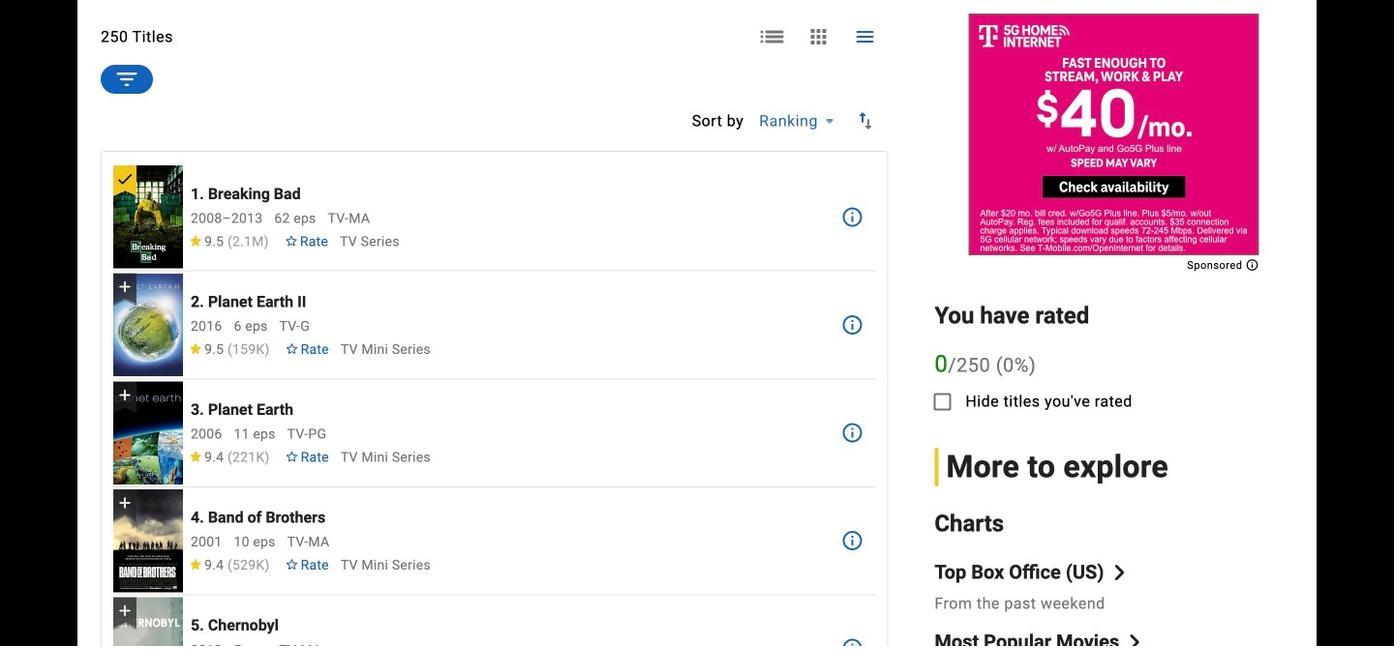 Task type: describe. For each thing, give the bounding box(es) containing it.
detailed view image
[[760, 25, 784, 48]]

grid view image
[[807, 25, 830, 48]]

done image
[[115, 170, 135, 189]]

chevron right inline image
[[1112, 565, 1127, 581]]

imdb rating: 9.5 element for planet earth ii (2016) image
[[189, 342, 270, 358]]

star inline image for planet earth ii (2016) image
[[189, 344, 202, 354]]

star border inline image for imdb rating: 9.4 element for the donnie wahlberg, scott grimes, damian lewis, ron livingston, shane taylor, and peter youngblood hills in band of brothers (2001) image
[[285, 560, 299, 570]]

arrow drop down image
[[818, 109, 841, 133]]

imdb rating: 9.4 element for the donnie wahlberg, scott grimes, damian lewis, ron livingston, shane taylor, and peter youngblood hills in band of brothers (2001) image
[[189, 558, 270, 574]]

see more information about chernobyl image
[[841, 638, 864, 647]]

add image for chernobyl (2019) image
[[115, 602, 135, 621]]

see more information about planet earth image
[[841, 422, 864, 445]]

filter image
[[113, 66, 140, 93]]

star inline image for bryan cranston in breaking bad (2008) image
[[189, 236, 202, 246]]

planet earth ii (2016) image
[[113, 274, 183, 377]]

add image for planet earth ii (2016) image
[[115, 278, 135, 297]]

see more information about planet earth ii image
[[841, 314, 864, 337]]

add image for the donnie wahlberg, scott grimes, damian lewis, ron livingston, shane taylor, and peter youngblood hills in band of brothers (2001) image
[[115, 494, 135, 513]]

imdb rating: 9.4 element for planet earth (2006) image
[[189, 450, 270, 466]]

chevron right inline image
[[1127, 635, 1143, 647]]

star border inline image for "imdb rating: 9.5" element associated with bryan cranston in breaking bad (2008) image
[[284, 236, 298, 246]]

star inline image
[[189, 452, 202, 462]]

star border inline image for planet earth ii (2016) image's "imdb rating: 9.5" element
[[285, 344, 299, 354]]

group for star inline icon for the donnie wahlberg, scott grimes, damian lewis, ron livingston, shane taylor, and peter youngblood hills in band of brothers (2001) image
[[113, 490, 183, 593]]

planet earth (2006) image
[[113, 382, 183, 485]]

donnie wahlberg, scott grimes, damian lewis, ron livingston, shane taylor, and peter youngblood hills in band of brothers (2001) image
[[113, 490, 183, 593]]

group for planet earth ii (2016) image's star inline icon
[[113, 274, 183, 377]]

chernobyl (2019) image
[[113, 598, 183, 647]]



Task type: vqa. For each thing, say whether or not it's contained in the screenshot.
5 Top-Rated Pixar Movies to Watch at the left bottom of page
no



Task type: locate. For each thing, give the bounding box(es) containing it.
bryan cranston in breaking bad (2008) image
[[113, 166, 183, 269]]

0 vertical spatial add image
[[115, 278, 135, 297]]

1 vertical spatial imdb rating: 9.5 element
[[189, 342, 270, 358]]

imdb rating: 9.4 element
[[189, 450, 270, 466], [189, 558, 270, 574]]

add image
[[115, 278, 135, 297], [115, 386, 135, 405]]

1 vertical spatial add image
[[115, 602, 135, 621]]

add image for planet earth (2006) image
[[115, 386, 135, 405]]

sponsored content section
[[969, 13, 1259, 269]]

1 imdb rating: 9.5 element from the top
[[189, 234, 269, 250]]

0 vertical spatial add image
[[115, 494, 135, 513]]

star inline image
[[189, 236, 202, 246], [189, 344, 202, 354], [189, 560, 202, 570]]

3 star inline image from the top
[[189, 560, 202, 570]]

1 add image from the top
[[115, 278, 135, 297]]

group
[[113, 166, 183, 269], [113, 274, 183, 377], [113, 382, 183, 485], [113, 490, 183, 593], [113, 598, 183, 647]]

imdb rating: 9.5 element right bryan cranston in breaking bad (2008) image
[[189, 234, 269, 250]]

2 imdb rating: 9.5 element from the top
[[189, 342, 270, 358]]

star border inline image
[[284, 236, 298, 246], [285, 344, 299, 354], [285, 560, 299, 570]]

1 group from the top
[[113, 166, 183, 269]]

1 imdb rating: 9.4 element from the top
[[189, 450, 270, 466]]

group for star inline image
[[113, 382, 183, 485]]

see more information about band of brothers image
[[841, 530, 864, 553]]

star inline image right bryan cranston in breaking bad (2008) image
[[189, 236, 202, 246]]

add image
[[115, 494, 135, 513], [115, 602, 135, 621]]

checkbox unchecked image
[[931, 391, 954, 414]]

add image down planet earth (2006) image
[[115, 494, 135, 513]]

1 vertical spatial add image
[[115, 386, 135, 405]]

2 imdb rating: 9.4 element from the top
[[189, 558, 270, 574]]

star inline image for the donnie wahlberg, scott grimes, damian lewis, ron livingston, shane taylor, and peter youngblood hills in band of brothers (2001) image
[[189, 560, 202, 570]]

1 vertical spatial imdb rating: 9.4 element
[[189, 558, 270, 574]]

group for star inline icon associated with bryan cranston in breaking bad (2008) image
[[113, 166, 183, 269]]

0 vertical spatial imdb rating: 9.5 element
[[189, 234, 269, 250]]

4 group from the top
[[113, 490, 183, 593]]

star border inline image
[[285, 452, 299, 462]]

1 star inline image from the top
[[189, 236, 202, 246]]

add image down planet earth ii (2016) image
[[115, 386, 135, 405]]

see more information about breaking bad image
[[841, 206, 864, 229]]

2 vertical spatial star inline image
[[189, 560, 202, 570]]

star inline image right the donnie wahlberg, scott grimes, damian lewis, ron livingston, shane taylor, and peter youngblood hills in band of brothers (2001) image
[[189, 560, 202, 570]]

imdb rating: 9.5 element for bryan cranston in breaking bad (2008) image
[[189, 234, 269, 250]]

imdb rating: 9.4 element right the donnie wahlberg, scott grimes, damian lewis, ron livingston, shane taylor, and peter youngblood hills in band of brothers (2001) image
[[189, 558, 270, 574]]

change sort by direction image
[[854, 109, 877, 133]]

3 group from the top
[[113, 382, 183, 485]]

0 vertical spatial imdb rating: 9.4 element
[[189, 450, 270, 466]]

1 vertical spatial star inline image
[[189, 344, 202, 354]]

add image down bryan cranston in breaking bad (2008) image
[[115, 278, 135, 297]]

1 add image from the top
[[115, 494, 135, 513]]

imdb rating: 9.4 element left star border inline image
[[189, 450, 270, 466]]

selected:  compact view image
[[853, 25, 876, 48]]

2 vertical spatial star border inline image
[[285, 560, 299, 570]]

add image down the donnie wahlberg, scott grimes, damian lewis, ron livingston, shane taylor, and peter youngblood hills in band of brothers (2001) image
[[115, 602, 135, 621]]

0 vertical spatial star border inline image
[[284, 236, 298, 246]]

star inline image right planet earth ii (2016) image
[[189, 344, 202, 354]]

imdb rating: 9.5 element right planet earth ii (2016) image
[[189, 342, 270, 358]]

imdb rating: 9.5 element
[[189, 234, 269, 250], [189, 342, 270, 358]]

2 star inline image from the top
[[189, 344, 202, 354]]

2 group from the top
[[113, 274, 183, 377]]

1 vertical spatial star border inline image
[[285, 344, 299, 354]]

5 group from the top
[[113, 598, 183, 647]]

2 add image from the top
[[115, 602, 135, 621]]

0 vertical spatial star inline image
[[189, 236, 202, 246]]

2 add image from the top
[[115, 386, 135, 405]]



